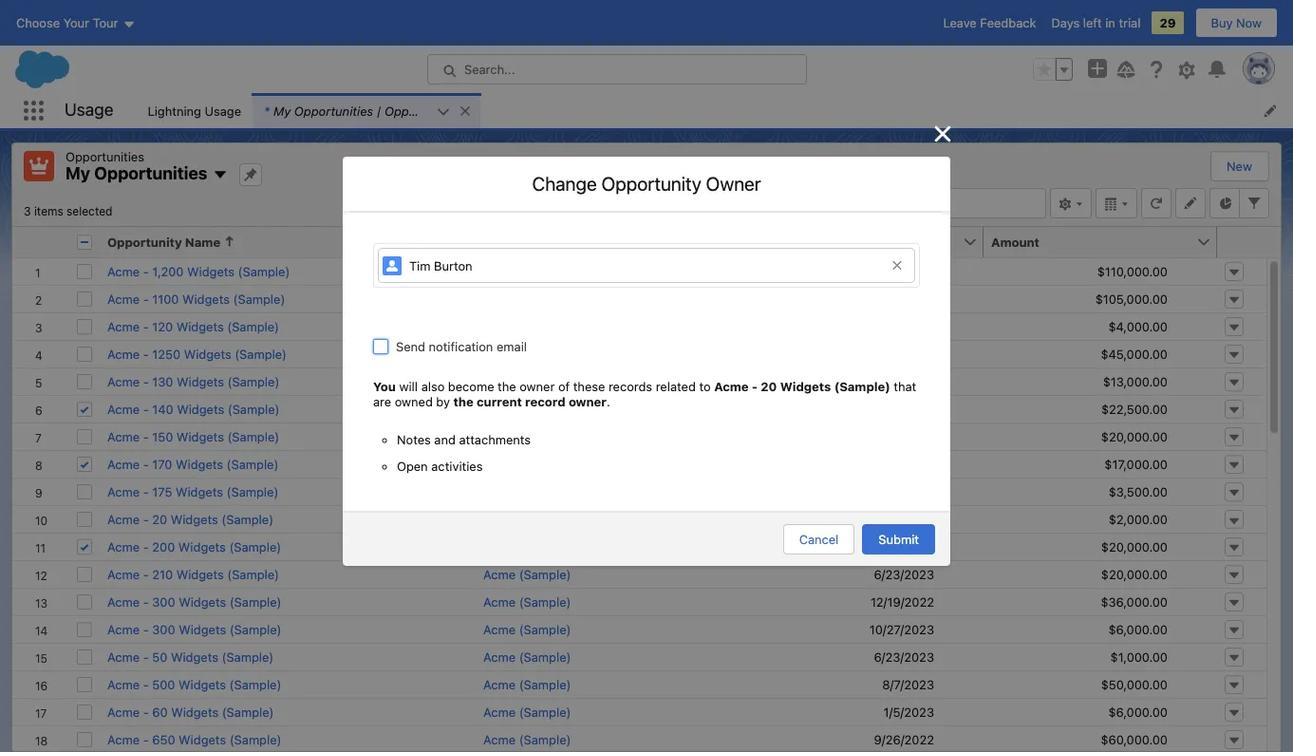 Task type: describe. For each thing, give the bounding box(es) containing it.
acme for first the acme (sample) link
[[483, 346, 516, 361]]

acme for 10/27/2023's the acme - 300 widgets (sample) link
[[107, 621, 140, 637]]

$20,000.00 for acme - 210 widgets (sample)
[[1101, 566, 1168, 582]]

are
[[373, 394, 391, 409]]

1 horizontal spatial owner
[[569, 394, 607, 409]]

records
[[609, 379, 652, 394]]

11 acme (sample) link from the top
[[483, 704, 571, 719]]

name for opportunity name
[[185, 234, 220, 249]]

acme - 200 widgets (sample) link
[[107, 539, 281, 554]]

0 horizontal spatial the
[[454, 394, 474, 409]]

acme for acme - 1100 widgets (sample) "link"
[[107, 291, 140, 306]]

of
[[558, 379, 570, 394]]

$2,000.00
[[1109, 511, 1168, 527]]

4 acme (sample) link from the top
[[483, 429, 571, 444]]

acme - 300 widgets (sample) for 10/27/2023
[[107, 621, 282, 637]]

7 acme (sample) from the top
[[483, 594, 571, 609]]

send
[[396, 339, 425, 354]]

leave feedback
[[943, 15, 1036, 30]]

that are owned by
[[373, 379, 917, 409]]

4 acme (sample) from the top
[[483, 429, 571, 444]]

acme - 20 widgets (sample)
[[107, 511, 274, 527]]

1 8/7/2023 from the top
[[882, 511, 934, 527]]

widgets for acme - 175 widgets (sample) link
[[176, 484, 223, 499]]

the current record owner .
[[454, 394, 610, 409]]

- for acme - 140 widgets (sample) link at bottom left
[[143, 401, 149, 416]]

*
[[264, 103, 270, 118]]

acme for acme - 170 widgets (sample) link
[[107, 456, 140, 471]]

10 acme (sample) link from the top
[[483, 677, 571, 692]]

acme - 120 widgets (sample) link
[[107, 319, 279, 334]]

opportunities left |
[[294, 103, 373, 118]]

widgets for acme - 150 widgets (sample) link
[[177, 429, 224, 444]]

- for acme - 50 widgets (sample) link
[[143, 649, 149, 664]]

- for acme - 650 widgets (sample) link on the bottom left
[[143, 732, 149, 747]]

12 acme (sample) from the top
[[483, 732, 571, 747]]

you
[[373, 379, 396, 394]]

my opportunities status
[[24, 204, 112, 218]]

related
[[656, 379, 696, 394]]

$45,000.00
[[1101, 346, 1168, 361]]

1/5/2023
[[884, 704, 934, 719]]

and
[[434, 432, 456, 447]]

acme - 210 widgets (sample)
[[107, 566, 279, 582]]

9 acme (sample) link from the top
[[483, 649, 571, 664]]

12 acme (sample) link from the top
[[483, 732, 571, 747]]

owner
[[706, 172, 761, 194]]

- for the acme - 500 widgets (sample) link
[[143, 677, 149, 692]]

acme - 500 widgets (sample)
[[107, 677, 281, 692]]

10/27/2023
[[870, 621, 934, 637]]

acme - 60 widgets (sample) link
[[107, 704, 274, 719]]

widgets for 10/27/2023's the acme - 300 widgets (sample) link
[[179, 621, 226, 637]]

2 8/7/2023 from the top
[[882, 677, 934, 692]]

acme - 175 widgets (sample)
[[107, 484, 279, 499]]

list containing lightning usage
[[136, 93, 1293, 128]]

item number image
[[12, 226, 69, 257]]

acme - 1100 widgets (sample)
[[107, 291, 285, 306]]

9 acme (sample) from the top
[[483, 649, 571, 664]]

- for acme - 210 widgets (sample) link
[[143, 566, 149, 582]]

you will also become the owner of these records related to acme - 20 widgets (sample)
[[373, 379, 890, 394]]

- right the to
[[752, 379, 758, 394]]

acme - 50 widgets (sample)
[[107, 649, 274, 664]]

acme - 1250 widgets (sample)
[[107, 346, 287, 361]]

175
[[152, 484, 172, 499]]

- for acme - 150 widgets (sample) link
[[143, 429, 149, 444]]

opportunity name button
[[100, 226, 455, 257]]

acme - 150 widgets (sample) link
[[107, 429, 279, 444]]

acme for tenth the acme (sample) link from the bottom of the "my opportunities" grid
[[483, 401, 516, 416]]

1250
[[152, 346, 181, 361]]

widgets for acme - 130 widgets (sample) link
[[177, 374, 224, 389]]

- for acme - 1,200 widgets (sample) link
[[143, 263, 149, 279]]

cancel
[[799, 531, 839, 546]]

close
[[764, 234, 799, 249]]

- for acme - 130 widgets (sample) link
[[143, 374, 149, 389]]

record
[[525, 394, 566, 409]]

acme for acme - 150 widgets (sample) link
[[107, 429, 140, 444]]

feedback
[[980, 15, 1036, 30]]

20 inside "my opportunities" grid
[[152, 511, 167, 527]]

acme for tenth the acme (sample) link
[[483, 677, 516, 692]]

acme for ninth the acme (sample) link from the bottom of the "my opportunities" grid
[[483, 429, 516, 444]]

that
[[894, 379, 917, 394]]

widgets for acme - 120 widgets (sample) link
[[176, 319, 224, 334]]

10/10/2022
[[870, 374, 934, 389]]

acme - 200 widgets (sample)
[[107, 539, 281, 554]]

$105,000.00
[[1095, 291, 1168, 306]]

acme - 140 widgets (sample) link
[[107, 401, 280, 416]]

1 horizontal spatial group
[[1033, 58, 1073, 81]]

- for 10/27/2023's the acme - 300 widgets (sample) link
[[143, 621, 149, 637]]

1 horizontal spatial opportunity
[[601, 172, 701, 194]]

acme - 170 widgets (sample) link
[[107, 456, 279, 471]]

account
[[483, 234, 534, 249]]

to
[[699, 379, 711, 394]]

acme for the acme - 20 widgets (sample) link
[[107, 511, 140, 527]]

1,200
[[152, 263, 184, 279]]

200
[[152, 539, 175, 554]]

will
[[399, 379, 418, 394]]

210
[[152, 566, 173, 582]]

$17,000.00
[[1105, 456, 1168, 471]]

- for acme - 1250 widgets (sample) link
[[143, 346, 149, 361]]

close date button
[[757, 226, 963, 257]]

$6,000.00 for 10/27/2023
[[1109, 621, 1168, 637]]

submit button
[[863, 524, 935, 554]]

attachments
[[459, 432, 531, 447]]

500
[[152, 677, 175, 692]]

8 acme (sample) link from the top
[[483, 621, 571, 637]]

list item containing *
[[253, 93, 481, 128]]

widgets for acme - 650 widgets (sample) link on the bottom left
[[179, 732, 226, 747]]

2 acme (sample) link from the top
[[483, 374, 571, 389]]

acme - 170 widgets (sample)
[[107, 456, 279, 471]]

0 vertical spatial 20
[[761, 379, 777, 394]]

acme for acme - 50 widgets (sample) link
[[107, 649, 140, 664]]

new
[[1227, 159, 1252, 174]]

- for acme - 1100 widgets (sample) "link"
[[143, 291, 149, 306]]

widgets for acme - 1,200 widgets (sample) link
[[187, 263, 235, 279]]

submit
[[879, 531, 919, 546]]

29
[[1160, 15, 1176, 30]]

- for acme - 170 widgets (sample) link
[[143, 456, 149, 471]]

$13,000.00
[[1103, 374, 1168, 389]]

widgets for acme - 50 widgets (sample) link
[[171, 649, 218, 664]]

widgets for the acme - 500 widgets (sample) link
[[179, 677, 226, 692]]

- for acme - 60 widgets (sample) link
[[143, 704, 149, 719]]

cancel button
[[783, 524, 855, 554]]

300 for 12/19/2022
[[152, 594, 175, 609]]

120
[[152, 319, 173, 334]]

50
[[152, 649, 167, 664]]

acme - 300 widgets (sample) link for 12/19/2022
[[107, 594, 282, 609]]

widgets for acme - 1250 widgets (sample) link
[[184, 346, 231, 361]]

widgets for acme - 60 widgets (sample) link
[[171, 704, 219, 719]]

acme for acme - 210 widgets (sample) link
[[107, 566, 140, 582]]

selected
[[67, 204, 112, 218]]

widgets for the acme - 300 widgets (sample) link corresponding to 12/19/2022
[[179, 594, 226, 609]]

widgets for the acme - 20 widgets (sample) link
[[171, 511, 218, 527]]

$36,000.00
[[1101, 594, 1168, 609]]

140
[[152, 401, 173, 416]]

$20,000.00 for acme - 150 widgets (sample)
[[1101, 429, 1168, 444]]

search...
[[464, 62, 515, 77]]

notification
[[429, 339, 493, 354]]

0 horizontal spatial usage
[[65, 100, 113, 120]]

account name element
[[476, 226, 768, 258]]

item number element
[[12, 226, 69, 258]]

acme for acme - 1250 widgets (sample) link
[[107, 346, 140, 361]]

now
[[1236, 15, 1262, 30]]

7 acme (sample) link from the top
[[483, 594, 571, 609]]

acme - 60 widgets (sample)
[[107, 704, 274, 719]]

$4,000.00
[[1109, 319, 1168, 334]]



Task type: locate. For each thing, give the bounding box(es) containing it.
1 name from the left
[[185, 234, 220, 249]]

acme - 300 widgets (sample) down acme - 210 widgets (sample) link
[[107, 594, 282, 609]]

account name
[[483, 234, 573, 249]]

2 acme - 300 widgets (sample) link from the top
[[107, 621, 282, 637]]

$1,000.00
[[1111, 649, 1168, 664]]

my opportunities|opportunities|list view element
[[11, 142, 1282, 752]]

0 horizontal spatial name
[[185, 234, 220, 249]]

0 horizontal spatial my
[[66, 163, 90, 183]]

- left 150
[[143, 429, 149, 444]]

- for acme - 120 widgets (sample) link
[[143, 319, 149, 334]]

- left 60
[[143, 704, 149, 719]]

list item
[[253, 93, 481, 128]]

- left "120"
[[143, 319, 149, 334]]

8 acme (sample) from the top
[[483, 621, 571, 637]]

acme for acme - 650 widgets (sample) link on the bottom left
[[107, 732, 140, 747]]

name inside button
[[185, 234, 220, 249]]

$6,000.00 down $50,000.00
[[1109, 704, 1168, 719]]

tim
[[409, 258, 431, 274]]

opportunity name element
[[100, 226, 487, 258]]

2 acme (sample) from the top
[[483, 374, 571, 389]]

- left 200
[[143, 539, 149, 554]]

2 300 from the top
[[152, 621, 175, 637]]

300 down 210
[[152, 594, 175, 609]]

acme for acme - 60 widgets (sample) link
[[107, 704, 140, 719]]

widgets for acme - 1100 widgets (sample) "link"
[[182, 291, 230, 306]]

Send notification email checkbox
[[373, 339, 388, 354]]

300 up 50
[[152, 621, 175, 637]]

acme for acme - 1,200 widgets (sample) link
[[107, 263, 140, 279]]

amount
[[991, 234, 1040, 249]]

send notification email
[[396, 339, 527, 354]]

$110,000.00
[[1097, 263, 1168, 279]]

11 acme (sample) from the top
[[483, 704, 571, 719]]

display as table image
[[1096, 188, 1138, 218]]

- left the 1100
[[143, 291, 149, 306]]

1 vertical spatial opportunity
[[107, 234, 182, 249]]

acme - 175 widgets (sample) link
[[107, 484, 279, 499]]

3 acme (sample) link from the top
[[483, 401, 571, 416]]

widgets for acme - 140 widgets (sample) link at bottom left
[[177, 401, 224, 416]]

notes and attachments
[[397, 432, 531, 447]]

- up acme - 50 widgets (sample)
[[143, 621, 149, 637]]

1 vertical spatial acme - 300 widgets (sample)
[[107, 621, 282, 637]]

the right by
[[454, 394, 474, 409]]

acme for the acme - 300 widgets (sample) link corresponding to 12/19/2022
[[107, 594, 140, 609]]

opportunity up account name element
[[601, 172, 701, 194]]

1 horizontal spatial name
[[537, 234, 573, 249]]

opportunities down 'lightning'
[[94, 163, 207, 183]]

0 vertical spatial group
[[1033, 58, 1073, 81]]

account name button
[[476, 226, 736, 257]]

also
[[421, 379, 445, 394]]

$60,000.00
[[1101, 732, 1168, 747]]

0 vertical spatial 8/7/2023
[[882, 511, 934, 527]]

opportunities up selected
[[66, 149, 144, 164]]

* my opportunities | opportunities
[[264, 103, 464, 118]]

0 vertical spatial 6/23/2023
[[874, 566, 934, 582]]

leave feedback link
[[943, 15, 1036, 30]]

tim burton
[[409, 258, 473, 274]]

acme - 130 widgets (sample)
[[107, 374, 279, 389]]

- left "1,200"
[[143, 263, 149, 279]]

text default image
[[459, 104, 472, 118]]

acme - 300 widgets (sample) for 12/19/2022
[[107, 594, 282, 609]]

days
[[1052, 15, 1080, 30]]

$20,000.00 down $22,500.00
[[1101, 429, 1168, 444]]

60
[[152, 704, 168, 719]]

- left the 170
[[143, 456, 149, 471]]

acme for 12th the acme (sample) link
[[483, 732, 516, 747]]

owner left 'of'
[[520, 379, 555, 394]]

2 6/23/2023 from the top
[[874, 649, 934, 664]]

opportunity up "1,200"
[[107, 234, 182, 249]]

the right become
[[498, 379, 516, 394]]

name for account name
[[537, 234, 573, 249]]

2 $6,000.00 from the top
[[1109, 704, 1168, 719]]

opportunities
[[294, 103, 373, 118], [385, 103, 464, 118], [66, 149, 144, 164], [94, 163, 207, 183]]

date
[[802, 234, 831, 249]]

1 vertical spatial $20,000.00
[[1101, 539, 1168, 554]]

1 horizontal spatial usage
[[205, 103, 241, 118]]

acme for acme - 130 widgets (sample) link
[[107, 374, 140, 389]]

my up my opportunities status
[[66, 163, 90, 183]]

acme - 1250 widgets (sample) link
[[107, 346, 287, 361]]

- left 1250 at the top
[[143, 346, 149, 361]]

activities
[[431, 459, 483, 474]]

acme - 300 widgets (sample) link down acme - 210 widgets (sample) link
[[107, 594, 282, 609]]

list view controls image
[[1050, 188, 1092, 218]]

6 acme (sample) from the top
[[483, 566, 571, 582]]

1 horizontal spatial the
[[498, 379, 516, 394]]

buy
[[1211, 15, 1233, 30]]

0 vertical spatial opportunity
[[601, 172, 701, 194]]

$6,000.00 for 1/5/2023
[[1109, 704, 1168, 719]]

close date element
[[757, 226, 995, 258]]

group containing notes and attachments
[[397, 432, 896, 474]]

acme - 50 widgets (sample) link
[[107, 649, 274, 664]]

my opportunities grid
[[12, 226, 1267, 752]]

2 acme - 300 widgets (sample) from the top
[[107, 621, 282, 637]]

buy now
[[1211, 15, 1262, 30]]

email
[[497, 339, 527, 354]]

6/23/2023 down 10/27/2023
[[874, 649, 934, 664]]

8/7/2023 up '1/5/2023'
[[882, 677, 934, 692]]

300 for 10/27/2023
[[152, 621, 175, 637]]

acme - 140 widgets (sample)
[[107, 401, 280, 416]]

opportunity name
[[107, 234, 220, 249]]

$20,000.00 up '$36,000.00'
[[1101, 566, 1168, 582]]

(sample)
[[238, 263, 290, 279], [233, 291, 285, 306], [227, 319, 279, 334], [235, 346, 287, 361], [519, 346, 571, 361], [228, 374, 279, 389], [519, 374, 571, 389], [834, 379, 890, 394], [228, 401, 280, 416], [519, 401, 571, 416], [227, 429, 279, 444], [519, 429, 571, 444], [227, 456, 279, 471], [227, 484, 279, 499], [222, 511, 274, 527], [519, 511, 571, 527], [229, 539, 281, 554], [227, 566, 279, 582], [519, 566, 571, 582], [230, 594, 282, 609], [519, 594, 571, 609], [230, 621, 282, 637], [519, 621, 571, 637], [222, 649, 274, 664], [519, 649, 571, 664], [229, 677, 281, 692], [519, 677, 571, 692], [222, 704, 274, 719], [519, 704, 571, 719], [230, 732, 282, 747], [519, 732, 571, 747]]

acme for acme - 200 widgets (sample) 'link'
[[107, 539, 140, 554]]

acme for 8th the acme (sample) link from the bottom of the "my opportunities" grid
[[483, 511, 516, 527]]

2 name from the left
[[537, 234, 573, 249]]

8/7/2023 up submit
[[882, 511, 934, 527]]

acme - 300 widgets (sample) link for 10/27/2023
[[107, 621, 282, 637]]

0 vertical spatial $20,000.00
[[1101, 429, 1168, 444]]

cell
[[69, 226, 100, 258], [476, 258, 757, 284], [476, 284, 757, 312], [476, 312, 757, 339], [476, 450, 757, 477], [476, 477, 757, 505], [476, 532, 757, 560]]

opportunities right |
[[385, 103, 464, 118]]

5 acme (sample) link from the top
[[483, 511, 571, 527]]

buy now button
[[1195, 8, 1278, 38]]

usage inside list
[[205, 103, 241, 118]]

acme for the acme - 500 widgets (sample) link
[[107, 677, 140, 692]]

amount button
[[984, 226, 1196, 257]]

acme - 120 widgets (sample)
[[107, 319, 279, 334]]

1 $6,000.00 from the top
[[1109, 621, 1168, 637]]

widgets for acme - 210 widgets (sample) link
[[176, 566, 224, 582]]

acme - 300 widgets (sample)
[[107, 594, 282, 609], [107, 621, 282, 637]]

6/23/2023 for $20,000.00
[[874, 566, 934, 582]]

1 vertical spatial 6/23/2023
[[874, 649, 934, 664]]

usage up my opportunities
[[65, 100, 113, 120]]

lightning
[[148, 103, 201, 118]]

items
[[34, 204, 63, 218]]

- for the acme - 300 widgets (sample) link corresponding to 12/19/2022
[[143, 594, 149, 609]]

.
[[607, 394, 610, 409]]

open
[[397, 459, 428, 474]]

None search field
[[818, 188, 1046, 218]]

20 down 175
[[152, 511, 167, 527]]

group
[[1033, 58, 1073, 81], [397, 432, 896, 474]]

10 acme (sample) from the top
[[483, 677, 571, 692]]

acme for 11th the acme (sample) link from the bottom of the "my opportunities" grid
[[483, 374, 516, 389]]

group down days
[[1033, 58, 1073, 81]]

widgets for acme - 170 widgets (sample) link
[[176, 456, 223, 471]]

6/23/2023 for $1,000.00
[[874, 649, 934, 664]]

acme - 1,200 widgets (sample) link
[[107, 263, 290, 279]]

1 acme (sample) from the top
[[483, 346, 571, 361]]

name up acme - 1,200 widgets (sample)
[[185, 234, 220, 249]]

0 vertical spatial my
[[273, 103, 291, 118]]

search... button
[[427, 54, 807, 85]]

usage
[[65, 100, 113, 120], [205, 103, 241, 118]]

tim burton link
[[378, 247, 915, 283]]

20 right the to
[[761, 379, 777, 394]]

- left 210
[[143, 566, 149, 582]]

|
[[377, 103, 381, 118]]

0 horizontal spatial opportunity
[[107, 234, 182, 249]]

left
[[1083, 15, 1102, 30]]

acme - 300 widgets (sample) up acme - 50 widgets (sample)
[[107, 621, 282, 637]]

3 items selected
[[24, 204, 112, 218]]

action element
[[1217, 226, 1267, 258]]

- left '140'
[[143, 401, 149, 416]]

these
[[573, 379, 605, 394]]

acme (sample)
[[483, 346, 571, 361], [483, 374, 571, 389], [483, 401, 571, 416], [483, 429, 571, 444], [483, 511, 571, 527], [483, 566, 571, 582], [483, 594, 571, 609], [483, 621, 571, 637], [483, 649, 571, 664], [483, 677, 571, 692], [483, 704, 571, 719], [483, 732, 571, 747]]

6 acme (sample) link from the top
[[483, 566, 571, 582]]

my opportunities
[[66, 163, 207, 183]]

acme - 1,200 widgets (sample)
[[107, 263, 290, 279]]

$20,000.00 down the $2,000.00
[[1101, 539, 1168, 554]]

$50,000.00
[[1101, 677, 1168, 692]]

1 vertical spatial 300
[[152, 621, 175, 637]]

$20,000.00
[[1101, 429, 1168, 444], [1101, 539, 1168, 554], [1101, 566, 1168, 582]]

5 acme (sample) from the top
[[483, 511, 571, 527]]

by
[[436, 394, 450, 409]]

1 vertical spatial group
[[397, 432, 896, 474]]

3 acme (sample) from the top
[[483, 401, 571, 416]]

170
[[152, 456, 172, 471]]

0 vertical spatial $6,000.00
[[1109, 621, 1168, 637]]

acme for sixth the acme (sample) link from the bottom of the "my opportunities" grid
[[483, 594, 516, 609]]

1 6/23/2023 from the top
[[874, 566, 934, 582]]

1 horizontal spatial 20
[[761, 379, 777, 394]]

notes
[[397, 432, 431, 447]]

my right *
[[273, 103, 291, 118]]

3
[[24, 204, 31, 218]]

1 vertical spatial 20
[[152, 511, 167, 527]]

days left in trial
[[1052, 15, 1141, 30]]

group down that are owned by
[[397, 432, 896, 474]]

name right account
[[537, 234, 573, 249]]

open activities
[[397, 459, 483, 474]]

- left 650
[[143, 732, 149, 747]]

acme - 300 widgets (sample) link
[[107, 594, 282, 609], [107, 621, 282, 637]]

0 vertical spatial acme - 300 widgets (sample)
[[107, 594, 282, 609]]

0 vertical spatial 300
[[152, 594, 175, 609]]

650
[[152, 732, 175, 747]]

- for the acme - 20 widgets (sample) link
[[143, 511, 149, 527]]

11/15/2023
[[872, 539, 934, 554]]

1 vertical spatial 8/7/2023
[[882, 677, 934, 692]]

owner right record
[[569, 394, 607, 409]]

action image
[[1217, 226, 1267, 257]]

1 acme - 300 widgets (sample) link from the top
[[107, 594, 282, 609]]

name inside button
[[537, 234, 573, 249]]

acme for acme - 140 widgets (sample) link at bottom left
[[107, 401, 140, 416]]

- left 175
[[143, 484, 149, 499]]

acme for fourth the acme (sample) link from the bottom of the "my opportunities" grid
[[483, 649, 516, 664]]

$6,000.00 up $1,000.00
[[1109, 621, 1168, 637]]

acme - 650 widgets (sample) link
[[107, 732, 282, 747]]

widgets for acme - 200 widgets (sample) 'link'
[[178, 539, 226, 554]]

0 horizontal spatial 20
[[152, 511, 167, 527]]

1 acme (sample) link from the top
[[483, 346, 571, 361]]

- left 500
[[143, 677, 149, 692]]

acme - 300 widgets (sample) link up acme - 50 widgets (sample)
[[107, 621, 282, 637]]

- left 130
[[143, 374, 149, 389]]

6/23/2023 down "11/15/2023"
[[874, 566, 934, 582]]

- left 50
[[143, 649, 149, 664]]

1 vertical spatial $6,000.00
[[1109, 704, 1168, 719]]

1 300 from the top
[[152, 594, 175, 609]]

acme for fifth the acme (sample) link from the bottom
[[483, 621, 516, 637]]

list
[[136, 93, 1293, 128]]

2 vertical spatial $20,000.00
[[1101, 566, 1168, 582]]

close date
[[764, 234, 831, 249]]

inverse image
[[931, 122, 954, 145]]

become
[[448, 379, 494, 394]]

2 $20,000.00 from the top
[[1101, 539, 1168, 554]]

acme for sixth the acme (sample) link from the top of the "my opportunities" grid
[[483, 566, 516, 582]]

acme - 150 widgets (sample)
[[107, 429, 279, 444]]

- for acme - 200 widgets (sample) 'link'
[[143, 539, 149, 554]]

acme for acme - 175 widgets (sample) link
[[107, 484, 140, 499]]

- down acme - 210 widgets (sample)
[[143, 594, 149, 609]]

acme for 2nd the acme (sample) link from the bottom of the "my opportunities" grid
[[483, 704, 516, 719]]

new button
[[1212, 152, 1268, 180]]

amount element
[[984, 226, 1229, 258]]

$22,500.00
[[1101, 401, 1168, 416]]

0 horizontal spatial group
[[397, 432, 896, 474]]

change opportunity owner
[[532, 172, 761, 194]]

1100
[[152, 291, 179, 306]]

9/26/2022
[[874, 732, 934, 747]]

- down acme - 175 widgets (sample) link
[[143, 511, 149, 527]]

acme
[[107, 263, 140, 279], [107, 291, 140, 306], [107, 319, 140, 334], [107, 346, 140, 361], [483, 346, 516, 361], [107, 374, 140, 389], [483, 374, 516, 389], [714, 379, 749, 394], [107, 401, 140, 416], [483, 401, 516, 416], [107, 429, 140, 444], [483, 429, 516, 444], [107, 456, 140, 471], [107, 484, 140, 499], [107, 511, 140, 527], [483, 511, 516, 527], [107, 539, 140, 554], [107, 566, 140, 582], [483, 566, 516, 582], [107, 594, 140, 609], [483, 594, 516, 609], [107, 621, 140, 637], [483, 621, 516, 637], [107, 649, 140, 664], [483, 649, 516, 664], [107, 677, 140, 692], [483, 677, 516, 692], [107, 704, 140, 719], [483, 704, 516, 719], [107, 732, 140, 747], [483, 732, 516, 747]]

1 vertical spatial acme - 300 widgets (sample) link
[[107, 621, 282, 637]]

3 $20,000.00 from the top
[[1101, 566, 1168, 582]]

opportunity inside button
[[107, 234, 182, 249]]

1 horizontal spatial my
[[273, 103, 291, 118]]

usage left *
[[205, 103, 241, 118]]

1 acme - 300 widgets (sample) from the top
[[107, 594, 282, 609]]

0 horizontal spatial owner
[[520, 379, 555, 394]]

1 vertical spatial my
[[66, 163, 90, 183]]

- for acme - 175 widgets (sample) link
[[143, 484, 149, 499]]

0 vertical spatial acme - 300 widgets (sample) link
[[107, 594, 282, 609]]

Search My Opportunities list view. search field
[[818, 188, 1046, 218]]

opportunity
[[601, 172, 701, 194], [107, 234, 182, 249]]

1 $20,000.00 from the top
[[1101, 429, 1168, 444]]

acme for acme - 120 widgets (sample) link
[[107, 319, 140, 334]]



Task type: vqa. For each thing, say whether or not it's contained in the screenshot.
THE ACME - 1100 WIDGETS (SAMPLE)
yes



